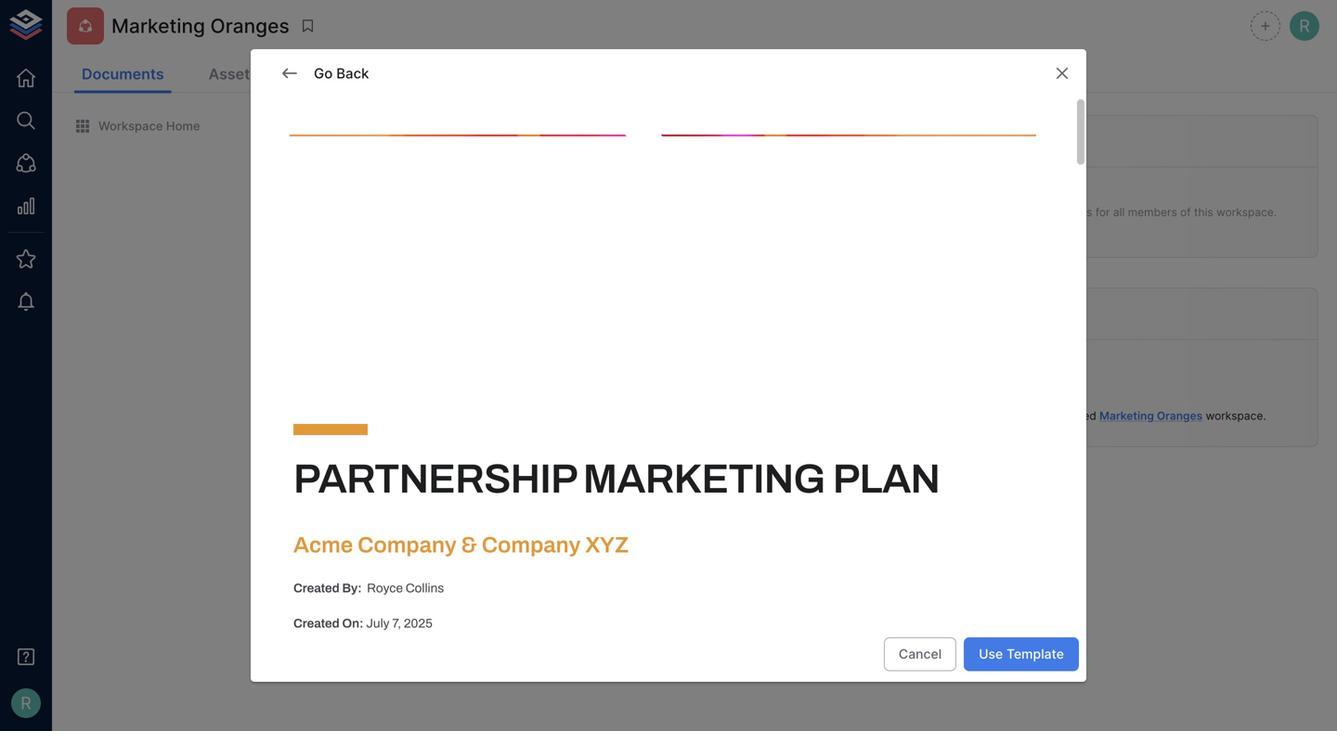 Task type: vqa. For each thing, say whether or not it's contained in the screenshot.
4th THE HELP image from the bottom
no



Task type: describe. For each thing, give the bounding box(es) containing it.
2025
[[404, 617, 433, 631]]

2 horizontal spatial for
[[1095, 206, 1110, 219]]

1 horizontal spatial oranges
[[1157, 410, 1203, 423]]

plan
[[833, 457, 940, 502]]

all
[[1113, 206, 1125, 219]]

created for created on: july 7, 2025
[[293, 617, 340, 631]]

go back
[[314, 65, 369, 82]]

with
[[540, 444, 563, 457]]

1 horizontal spatial for
[[1006, 206, 1021, 219]]

july
[[366, 617, 390, 631]]

xyz
[[585, 533, 629, 558]]

workspace.
[[1216, 206, 1277, 219]]

acme
[[293, 533, 353, 558]]

or
[[363, 444, 374, 457]]

learn more
[[443, 473, 508, 487]]

collaborate
[[478, 444, 537, 457]]

documents link
[[74, 58, 171, 93]]

r for rightmost the r 'button'
[[1299, 16, 1310, 36]]

0 horizontal spatial oranges
[[210, 14, 289, 37]]

more
[[478, 473, 508, 487]]

access
[[1055, 206, 1092, 219]]

members
[[1128, 206, 1177, 219]]

1 company from the left
[[358, 533, 456, 558]]

use
[[979, 647, 1003, 663]]

learn more button
[[438, 466, 513, 494]]

bookmark image
[[300, 18, 316, 34]]

7,
[[392, 617, 401, 631]]

pin
[[955, 206, 972, 219]]

of
[[1180, 206, 1191, 219]]

create for create new
[[766, 118, 808, 134]]

create powerful documents, wikis & notes for personal use or invite your team to collaborate with you.
[[320, 428, 630, 457]]

marketing
[[583, 457, 825, 502]]

workspace
[[98, 119, 163, 133]]

create new button
[[751, 109, 876, 143]]

on:
[[342, 617, 364, 631]]

this
[[1194, 206, 1213, 219]]

use template
[[979, 647, 1064, 663]]

created
[[1056, 410, 1096, 423]]

powerful
[[359, 428, 405, 442]]

insights link
[[295, 58, 367, 93]]

use
[[612, 428, 630, 442]]

back
[[336, 65, 369, 82]]

your
[[408, 444, 432, 457]]

items
[[1007, 132, 1047, 150]]

insights
[[303, 65, 360, 83]]

workspace home link
[[74, 118, 200, 135]]

you.
[[566, 444, 588, 457]]

0 vertical spatial marketing
[[111, 14, 205, 37]]

pinned items
[[954, 132, 1047, 150]]

to
[[464, 444, 475, 457]]

learn
[[443, 473, 475, 487]]



Task type: locate. For each thing, give the bounding box(es) containing it.
for up with
[[545, 428, 560, 442]]

go back dialog
[[251, 49, 1086, 732]]

create left new
[[766, 118, 808, 134]]

& down learn more button at the left bottom of page
[[461, 533, 477, 558]]

r for bottom the r 'button'
[[21, 693, 31, 714]]

invite
[[377, 444, 405, 457]]

documents
[[82, 65, 164, 83]]

1 vertical spatial &
[[461, 533, 477, 558]]

template
[[1006, 647, 1064, 663]]

& inside go back dialog
[[461, 533, 477, 558]]

company
[[358, 533, 456, 558], [482, 533, 581, 558]]

marketing
[[111, 14, 205, 37], [1099, 410, 1154, 423]]

workspace
[[1206, 410, 1263, 423]]

created on: july 7, 2025
[[293, 617, 433, 631]]

1 vertical spatial create
[[320, 428, 356, 442]]

0 horizontal spatial create
[[320, 428, 356, 442]]

1 horizontal spatial marketing
[[1099, 410, 1154, 423]]

1 vertical spatial marketing
[[1099, 410, 1154, 423]]

0 horizontal spatial &
[[461, 533, 477, 558]]

& up collaborate
[[503, 428, 510, 442]]

created
[[293, 582, 340, 596], [293, 617, 340, 631]]

create for create powerful documents, wikis & notes for personal use or invite your team to collaborate with you.
[[320, 428, 356, 442]]

2 company from the left
[[482, 533, 581, 558]]

created marketing oranges workspace .
[[1053, 410, 1266, 423]]

1 vertical spatial created
[[293, 617, 340, 631]]

2 created from the top
[[293, 617, 340, 631]]

company down 'more'
[[482, 533, 581, 558]]

0 horizontal spatial marketing
[[111, 14, 205, 37]]

create new
[[766, 118, 839, 134]]

1 vertical spatial r
[[21, 693, 31, 714]]

partnership marketing plan
[[293, 457, 940, 502]]

new
[[811, 118, 839, 134]]

partnership
[[293, 457, 575, 502]]

use template button
[[964, 638, 1079, 672]]

0 horizontal spatial r button
[[6, 683, 46, 724]]

marketing oranges
[[111, 14, 289, 37]]

assets link
[[201, 58, 265, 93]]

1 vertical spatial r button
[[6, 683, 46, 724]]

0 vertical spatial created
[[293, 582, 340, 596]]

0 vertical spatial &
[[503, 428, 510, 442]]

for inside create powerful documents, wikis & notes for personal use or invite your team to collaborate with you.
[[545, 428, 560, 442]]

created by: royce collins
[[293, 582, 444, 596]]

for
[[1006, 206, 1021, 219], [1095, 206, 1110, 219], [545, 428, 560, 442]]

go
[[314, 65, 333, 82]]

created left by:
[[293, 582, 340, 596]]

0 horizontal spatial for
[[545, 428, 560, 442]]

collins
[[405, 582, 444, 596]]

oranges up assets
[[210, 14, 289, 37]]

0 horizontal spatial r
[[21, 693, 31, 714]]

quick
[[1024, 206, 1052, 219]]

pinned
[[954, 132, 1003, 150]]

home
[[166, 119, 200, 133]]

create inside create new button
[[766, 118, 808, 134]]

& inside create powerful documents, wikis & notes for personal use or invite your team to collaborate with you.
[[503, 428, 510, 442]]

r button
[[1287, 8, 1322, 44], [6, 683, 46, 724]]

1 horizontal spatial company
[[482, 533, 581, 558]]

1 horizontal spatial &
[[503, 428, 510, 442]]

create inside create powerful documents, wikis & notes for personal use or invite your team to collaborate with you.
[[320, 428, 356, 442]]

items
[[975, 206, 1003, 219]]

1 vertical spatial oranges
[[1157, 410, 1203, 423]]

oranges
[[210, 14, 289, 37], [1157, 410, 1203, 423]]

&
[[503, 428, 510, 442], [461, 533, 477, 558]]

wikis
[[473, 428, 499, 442]]

0 vertical spatial r
[[1299, 16, 1310, 36]]

1 horizontal spatial create
[[766, 118, 808, 134]]

create
[[766, 118, 808, 134], [320, 428, 356, 442]]

create left powerful
[[320, 428, 356, 442]]

acme company & company xyz
[[293, 533, 629, 558]]

personal
[[563, 428, 608, 442]]

notes
[[513, 428, 542, 442]]

marketing oranges link
[[1099, 410, 1203, 423]]

0 horizontal spatial company
[[358, 533, 456, 558]]

.
[[1263, 410, 1266, 423]]

oranges left workspace
[[1157, 410, 1203, 423]]

pin items for quick access for all members of this workspace.
[[955, 206, 1277, 219]]

by:
[[342, 582, 362, 596]]

marketing right created
[[1099, 410, 1154, 423]]

1 horizontal spatial r
[[1299, 16, 1310, 36]]

created for created by: royce collins
[[293, 582, 340, 596]]

company up collins
[[358, 533, 456, 558]]

1 horizontal spatial r button
[[1287, 8, 1322, 44]]

for left all
[[1095, 206, 1110, 219]]

created left on:
[[293, 617, 340, 631]]

marketing up documents
[[111, 14, 205, 37]]

0 vertical spatial create
[[766, 118, 808, 134]]

assets
[[209, 65, 258, 83]]

cancel
[[899, 647, 942, 663]]

workspace home
[[98, 119, 200, 133]]

cancel button
[[884, 638, 957, 672]]

0 vertical spatial oranges
[[210, 14, 289, 37]]

1 created from the top
[[293, 582, 340, 596]]

0 vertical spatial r button
[[1287, 8, 1322, 44]]

royce
[[367, 582, 403, 596]]

for left the quick
[[1006, 206, 1021, 219]]

team
[[435, 444, 461, 457]]

r
[[1299, 16, 1310, 36], [21, 693, 31, 714]]

documents,
[[408, 428, 470, 442]]



